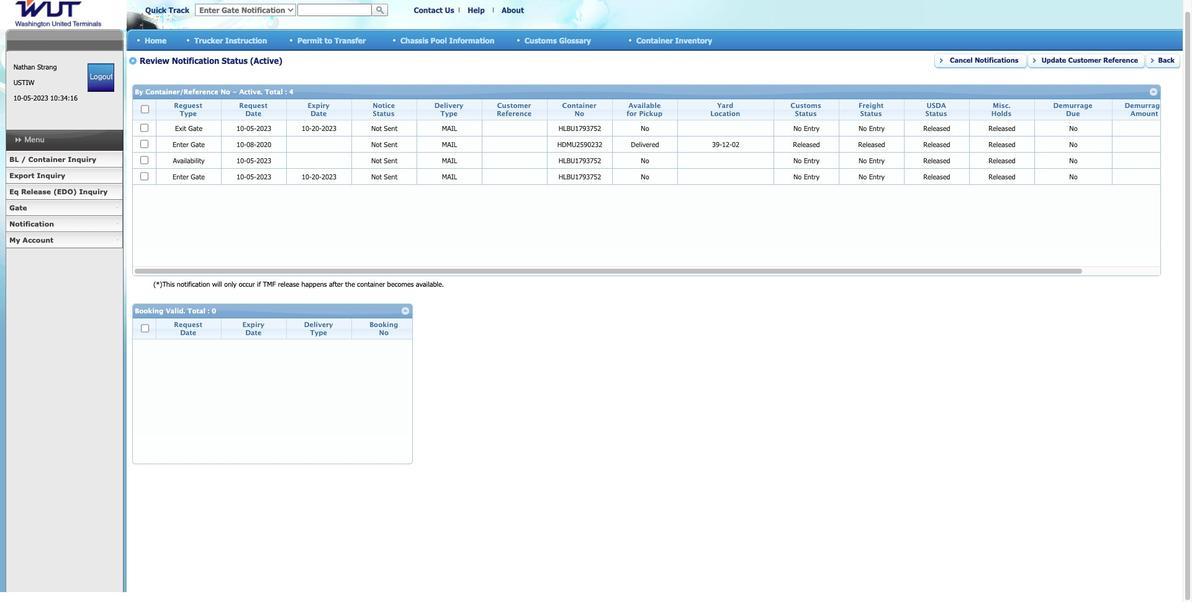 Task type: vqa. For each thing, say whether or not it's contained in the screenshot.
quick
yes



Task type: locate. For each thing, give the bounding box(es) containing it.
0 horizontal spatial container
[[28, 155, 66, 163]]

bl
[[9, 155, 19, 163]]

inquiry up export inquiry link on the top of page
[[68, 155, 96, 163]]

10-
[[13, 94, 23, 102]]

permit to transfer
[[298, 36, 366, 44]]

1 horizontal spatial container
[[637, 36, 673, 44]]

quick track
[[145, 6, 189, 14]]

0 vertical spatial container
[[637, 36, 673, 44]]

information
[[449, 36, 495, 44]]

release
[[21, 188, 51, 196]]

chassis pool information
[[401, 36, 495, 44]]

1 vertical spatial inquiry
[[37, 171, 65, 180]]

us
[[445, 6, 455, 14]]

container
[[637, 36, 673, 44], [28, 155, 66, 163]]

transfer
[[335, 36, 366, 44]]

export inquiry
[[9, 171, 65, 180]]

10:34:16
[[50, 94, 78, 102]]

10-05-2023 10:34:16
[[13, 94, 78, 102]]

container up export inquiry
[[28, 155, 66, 163]]

inquiry
[[68, 155, 96, 163], [37, 171, 65, 180], [79, 188, 108, 196]]

(edo)
[[53, 188, 77, 196]]

to
[[325, 36, 333, 44]]

strang
[[37, 63, 57, 71]]

account
[[23, 236, 53, 244]]

nathan
[[13, 63, 35, 71]]

container left inventory
[[637, 36, 673, 44]]

help link
[[468, 6, 485, 14]]

export inquiry link
[[6, 168, 123, 184]]

2 vertical spatial inquiry
[[79, 188, 108, 196]]

permit
[[298, 36, 323, 44]]

inquiry right (edo) at top
[[79, 188, 108, 196]]

instruction
[[225, 36, 267, 44]]

notification link
[[6, 216, 123, 232]]

trucker
[[194, 36, 223, 44]]

my account
[[9, 236, 53, 244]]

export
[[9, 171, 35, 180]]

None text field
[[298, 4, 372, 16]]

0 vertical spatial inquiry
[[68, 155, 96, 163]]

chassis
[[401, 36, 429, 44]]

nathan strang
[[13, 63, 57, 71]]

about
[[502, 6, 524, 14]]

bl / container inquiry
[[9, 155, 96, 163]]

2023
[[33, 94, 48, 102]]

inventory
[[676, 36, 713, 44]]

gate
[[9, 204, 27, 212]]

inquiry down 'bl / container inquiry'
[[37, 171, 65, 180]]

contact us
[[414, 6, 455, 14]]



Task type: describe. For each thing, give the bounding box(es) containing it.
trucker instruction
[[194, 36, 267, 44]]

customs
[[525, 36, 557, 44]]

customs glossary
[[525, 36, 591, 44]]

container inventory
[[637, 36, 713, 44]]

home
[[145, 36, 167, 44]]

glossary
[[559, 36, 591, 44]]

login image
[[88, 63, 114, 92]]

inquiry for container
[[68, 155, 96, 163]]

ustiw
[[13, 78, 34, 86]]

eq release (edo) inquiry
[[9, 188, 108, 196]]

pool
[[431, 36, 447, 44]]

eq
[[9, 188, 19, 196]]

inquiry for (edo)
[[79, 188, 108, 196]]

/
[[21, 155, 26, 163]]

gate link
[[6, 200, 123, 216]]

bl / container inquiry link
[[6, 152, 123, 168]]

contact
[[414, 6, 443, 14]]

quick
[[145, 6, 167, 14]]

about link
[[502, 6, 524, 14]]

help
[[468, 6, 485, 14]]

my
[[9, 236, 20, 244]]

track
[[169, 6, 189, 14]]

05-
[[23, 94, 33, 102]]

eq release (edo) inquiry link
[[6, 184, 123, 200]]

my account link
[[6, 232, 123, 249]]

contact us link
[[414, 6, 455, 14]]

1 vertical spatial container
[[28, 155, 66, 163]]

notification
[[9, 220, 54, 228]]



